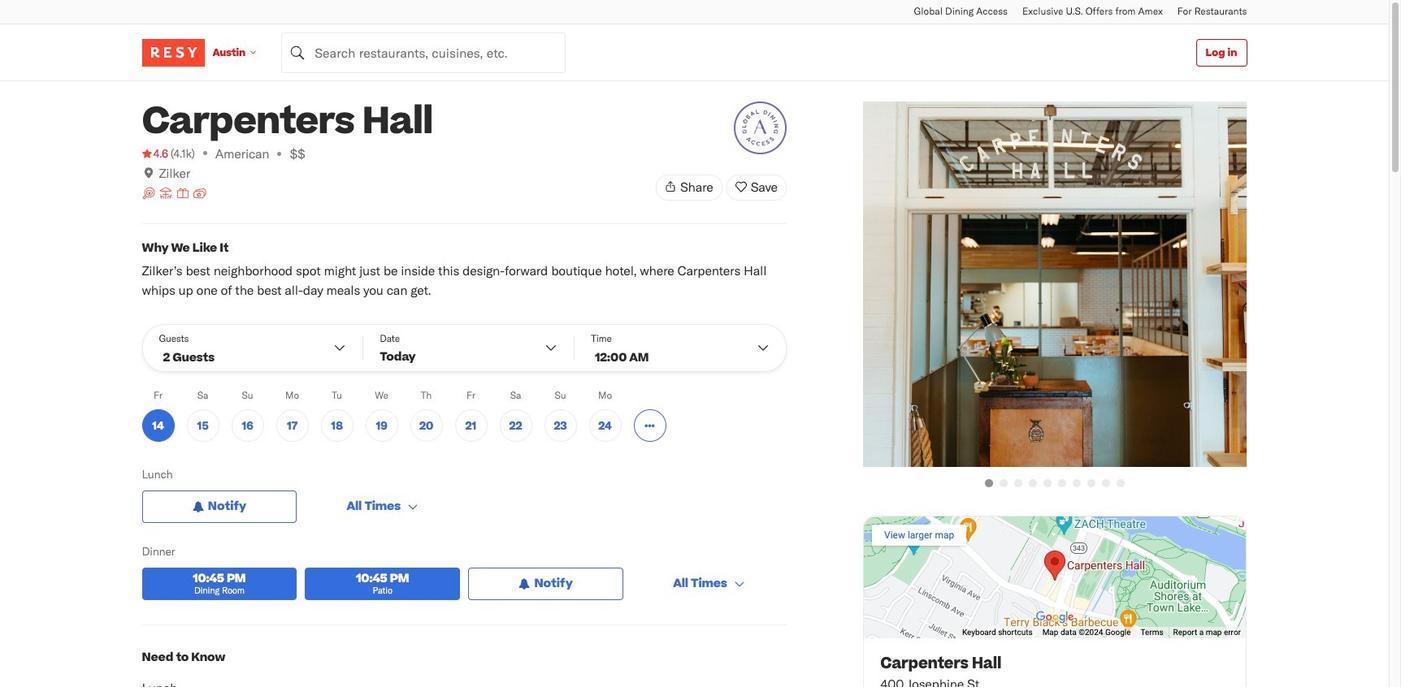 Task type: locate. For each thing, give the bounding box(es) containing it.
4.6 out of 5 stars image
[[142, 146, 168, 162]]

None field
[[281, 32, 566, 73]]



Task type: vqa. For each thing, say whether or not it's contained in the screenshot.
4.6 OUT OF 5 STARS image
yes



Task type: describe. For each thing, give the bounding box(es) containing it.
Search restaurants, cuisines, etc. text field
[[281, 32, 566, 73]]



